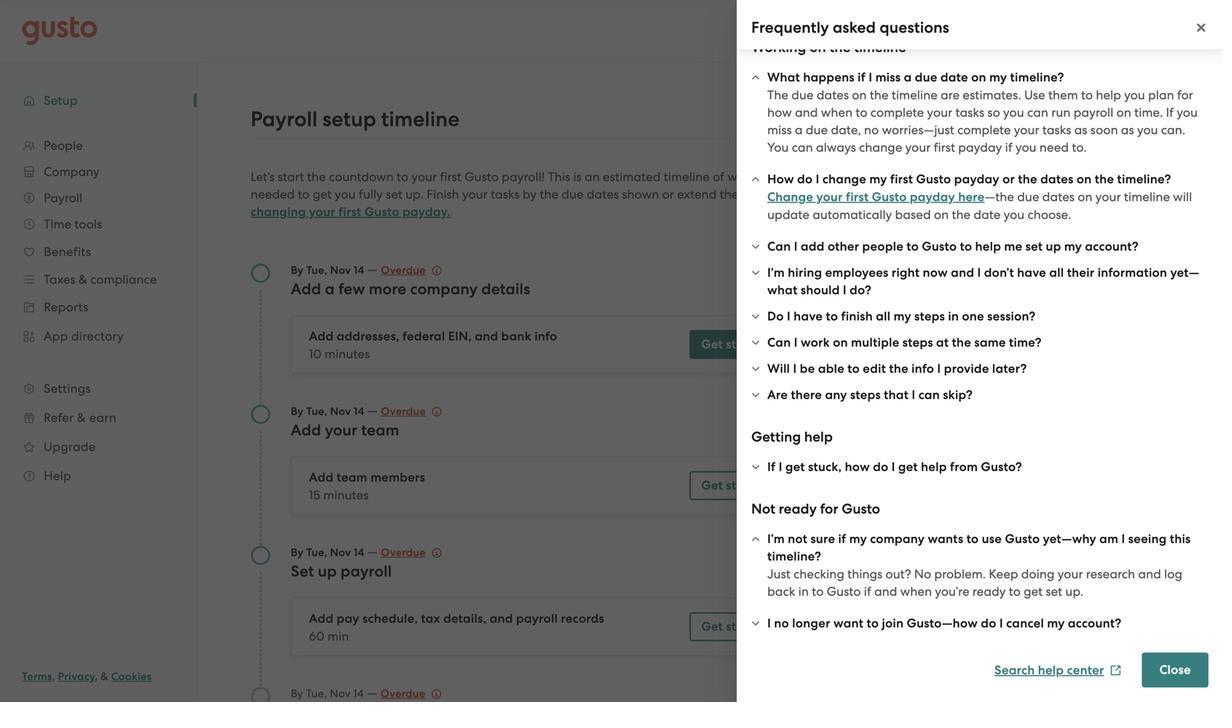 Task type: vqa. For each thing, say whether or not it's contained in the screenshot.
the topmost the of
yes



Task type: locate. For each thing, give the bounding box(es) containing it.
later?
[[992, 362, 1027, 376]]

to right "here"
[[995, 185, 1008, 202]]

due down is
[[562, 187, 584, 202]]

0 vertical spatial started
[[726, 337, 769, 352]]

1 vertical spatial payroll
[[341, 563, 392, 581]]

always
[[816, 140, 856, 155]]

team
[[361, 422, 399, 440], [337, 470, 368, 485]]

first up change your first gusto payday here on the top
[[890, 172, 913, 187]]

by
[[291, 264, 304, 277], [291, 405, 304, 418], [291, 547, 304, 560], [291, 688, 303, 701]]

and inside add addresses, federal ein, and bank info 10 minutes
[[475, 329, 498, 344]]

i down getting
[[779, 460, 783, 475]]

when down no at bottom
[[901, 585, 932, 599]]

the inside finish your tasks by the due dates shown or extend them by changing your first gusto payday.
[[540, 187, 559, 202]]

0 horizontal spatial payroll
[[341, 563, 392, 581]]

1 get from the top
[[701, 337, 723, 352]]

gusto inside button
[[872, 190, 907, 205]]

by for add your team
[[291, 405, 304, 418]]

my up change your first gusto payday here on the top
[[870, 172, 887, 187]]

what inside frequently asked questions dialog
[[768, 70, 800, 85]]

dates
[[817, 88, 849, 102], [1041, 172, 1074, 187], [587, 187, 619, 202], [1043, 190, 1075, 204]]

0 vertical spatial payday
[[958, 140, 1002, 155]]

in left one
[[948, 309, 959, 324]]

cancel
[[1006, 616, 1044, 631]]

0 vertical spatial miss
[[876, 70, 901, 85]]

first
[[934, 140, 955, 155], [440, 170, 462, 184], [890, 172, 913, 187], [846, 190, 869, 205], [339, 205, 361, 220], [1021, 245, 1043, 260]]

let's start the countdown to your first gusto payroll! this is an estimated                     timeline of what's needed to get you fully set up.
[[251, 170, 764, 202]]

if down things
[[864, 585, 871, 599]]

0 horizontal spatial up.
[[406, 187, 424, 202]]

started for set up payroll
[[726, 620, 769, 635]]

you right so
[[1003, 105, 1024, 120]]

the down what happens if i miss a due date on my timeline?
[[870, 88, 889, 102]]

1 vertical spatial what
[[955, 185, 992, 202]]

1 by tue, nov 14 — from the top
[[291, 263, 381, 277]]

0 horizontal spatial in
[[799, 585, 809, 599]]

up inside download our handy checklist of everything you'll need to get set up for your first payroll.
[[955, 245, 971, 260]]

timeline down what happens if i miss a due date on my timeline?
[[892, 88, 938, 102]]

handy
[[1040, 210, 1077, 225]]

by down changing
[[291, 264, 304, 277]]

company up ein,
[[410, 280, 478, 299]]

timeline right setup
[[381, 107, 460, 132]]

set right the 'fully'
[[386, 187, 403, 202]]

if down getting
[[768, 460, 776, 475]]

2 horizontal spatial payroll
[[1074, 105, 1114, 120]]

what up the
[[768, 70, 800, 85]]

0 horizontal spatial ready
[[779, 501, 817, 518]]

close
[[1160, 663, 1191, 678]]

if up what to have ready
[[1005, 140, 1013, 155]]

are there any steps that i can skip?
[[768, 388, 973, 403]]

0 vertical spatial complete
[[871, 105, 924, 120]]

tue, for a
[[306, 264, 327, 277]]

— for team
[[367, 404, 378, 418]]

your up the finish
[[412, 170, 437, 184]]

gusto inside let's start the countdown to your first gusto payroll! this is an estimated                     timeline of what's needed to get you fully set up.
[[465, 170, 499, 184]]

timeline
[[854, 39, 906, 56], [892, 88, 938, 102], [381, 107, 460, 132], [664, 170, 710, 184], [1124, 190, 1170, 204]]

2 vertical spatial can
[[919, 388, 940, 403]]

and left log
[[1138, 567, 1161, 582]]

0 horizontal spatial for
[[820, 501, 839, 518]]

payday inside the due dates on the timeline are estimates. use them to help you plan for how and when to complete your tasks so you can run payroll on time. if you miss a due date, no worries—just complete your tasks as soon as you can. you can always change your first payday if you need to.
[[958, 140, 1002, 155]]

1 horizontal spatial info
[[912, 362, 934, 376]]

add inside add pay schedule, tax details, and payroll records 60 min
[[309, 612, 334, 627]]

the right start
[[307, 170, 326, 184]]

2 by from the left
[[753, 187, 767, 202]]

timeline? down "not"
[[768, 549, 821, 564]]

of
[[713, 170, 724, 184], [1132, 210, 1143, 225]]

get inside let's start the countdown to your first gusto payroll! this is an estimated                     timeline of what's needed to get you fully set up.
[[313, 187, 332, 202]]

get for add your team
[[701, 478, 723, 493]]

tue, up add your team
[[306, 405, 327, 418]]

help left center
[[1038, 663, 1064, 678]]

overdue for team
[[381, 405, 426, 418]]

0 vertical spatial all
[[1050, 265, 1064, 280]]

payroll left records
[[516, 612, 558, 627]]

i'm up what
[[768, 265, 785, 280]]

automatically
[[813, 208, 892, 222]]

and
[[795, 105, 818, 120], [951, 265, 975, 280], [475, 329, 498, 344], [1138, 567, 1161, 582], [875, 585, 897, 599], [490, 612, 513, 627]]

up inside frequently asked questions dialog
[[1046, 239, 1061, 254]]

get for set up payroll
[[701, 620, 723, 635]]

up. inside just checking things out? no problem. keep doing your research and log back in to gusto if and when you're ready to get set up.
[[1066, 585, 1084, 599]]

timeline? down can.
[[1117, 172, 1171, 187]]

happens
[[803, 70, 855, 85]]

the down "here"
[[952, 208, 971, 222]]

i'm inside i'm hiring employees right now and i don't have all their information yet— what should i do?
[[768, 265, 785, 280]]

2 get started from the top
[[701, 478, 769, 493]]

fully
[[359, 187, 383, 202]]

by
[[523, 187, 537, 202], [753, 187, 767, 202]]

members
[[371, 470, 425, 485]]

0 horizontal spatial them
[[720, 187, 750, 202]]

not ready for gusto
[[751, 501, 880, 518]]

and down 'happens'
[[795, 105, 818, 120]]

need inside download our handy checklist of everything you'll need to get set up for your first payroll.
[[1052, 228, 1081, 242]]

3 started from the top
[[726, 620, 769, 635]]

3 tue, from the top
[[306, 547, 327, 560]]

download inside download our handy checklist of everything you'll need to get set up for your first payroll.
[[955, 210, 1015, 225]]

first down the 'fully'
[[339, 205, 361, 220]]

1 horizontal spatial miss
[[876, 70, 901, 85]]

0 horizontal spatial all
[[876, 309, 891, 324]]

of inside download our handy checklist of everything you'll need to get set up for your first payroll.
[[1132, 210, 1143, 225]]

stuck,
[[808, 460, 842, 475]]

i
[[869, 70, 873, 85], [816, 172, 820, 187], [794, 239, 798, 254], [978, 265, 981, 280], [843, 283, 847, 298], [787, 309, 791, 324], [794, 335, 798, 350], [793, 362, 797, 376], [937, 362, 941, 376], [912, 388, 916, 403], [779, 460, 783, 475], [892, 460, 895, 475], [1122, 532, 1125, 547], [768, 616, 771, 631], [1000, 616, 1003, 631]]

nov for your
[[330, 405, 351, 418]]

your up the automatically
[[817, 190, 843, 205]]

set up "information"
[[1121, 228, 1138, 242]]

refer
[[44, 411, 74, 425]]

what for what happens if i miss a due date on my timeline?
[[768, 70, 800, 85]]

upgrade
[[44, 440, 96, 454]]

2 vertical spatial payday
[[910, 190, 955, 205]]

gusto inside finish your tasks by the due dates shown or extend them by changing your first gusto payday.
[[365, 205, 399, 220]]

0 vertical spatial download
[[955, 210, 1015, 225]]

1 vertical spatial a
[[795, 123, 803, 137]]

due up always
[[806, 123, 828, 137]]

by tue, nov 14 — for up
[[291, 545, 381, 560]]

overdue button
[[381, 262, 442, 279], [381, 403, 442, 421], [381, 544, 442, 562], [381, 686, 442, 703]]

1 horizontal spatial in
[[948, 309, 959, 324]]

0 horizontal spatial of
[[713, 170, 724, 184]]

first inside the due dates on the timeline are estimates. use them to help you plan for how and when to complete your tasks so you can run payroll on time. if you miss a due date, no worries—just complete your tasks as soon as you can. you can always change your first payday if you need to.
[[934, 140, 955, 155]]

1 get started from the top
[[701, 337, 769, 352]]

2 horizontal spatial ready
[[1047, 185, 1085, 202]]

download checklist link
[[955, 269, 1087, 284]]

tue, down changing your first gusto payday. button
[[306, 264, 327, 277]]

of left what's
[[713, 170, 724, 184]]

1 14 from the top
[[354, 264, 364, 277]]

2 vertical spatial payroll
[[516, 612, 558, 627]]

benefits link
[[15, 239, 182, 265]]

steps down edit
[[850, 388, 881, 403]]

how right the stuck,
[[845, 460, 870, 475]]

3 get from the top
[[701, 620, 723, 635]]

i left work
[[794, 335, 798, 350]]

add
[[801, 239, 825, 254]]

pay
[[337, 612, 359, 627]]

all right finish
[[876, 309, 891, 324]]

1 horizontal spatial for
[[974, 245, 990, 260]]

0 horizontal spatial a
[[325, 280, 335, 299]]

nov up add your team
[[330, 405, 351, 418]]

2 vertical spatial steps
[[850, 388, 881, 403]]

0 horizontal spatial or
[[662, 187, 674, 202]]

2 14 from the top
[[354, 405, 364, 418]]

timeline? inside the i'm not sure if my company wants to use gusto yet—why am i seeing this timeline?
[[768, 549, 821, 564]]

team left members
[[337, 470, 368, 485]]

do?
[[850, 283, 872, 298]]

date up are
[[941, 70, 968, 85]]

add inside add team members 15 minutes
[[309, 470, 334, 485]]

do right the stuck,
[[873, 460, 889, 475]]

get started
[[701, 337, 769, 352], [701, 478, 769, 493], [701, 620, 769, 635]]

first down "you'll"
[[1021, 245, 1043, 260]]

1 vertical spatial need
[[1052, 228, 1081, 242]]

2 vertical spatial started
[[726, 620, 769, 635]]

if inside just checking things out? no problem. keep doing your research and log back in to gusto if and when you're ready to get set up.
[[864, 585, 871, 599]]

2 vertical spatial get started button
[[690, 613, 781, 642]]

can left the skip?
[[919, 388, 940, 403]]

0 vertical spatial of
[[713, 170, 724, 184]]

you up can.
[[1177, 105, 1198, 120]]

have up work
[[794, 309, 823, 324]]

to down start
[[298, 187, 310, 202]]

2 get started button from the top
[[690, 472, 781, 501]]

0 vertical spatial checklist
[[1080, 210, 1129, 225]]

up. inside let's start the countdown to your first gusto payroll! this is an estimated                     timeline of what's needed to get you fully set up.
[[406, 187, 424, 202]]

0 horizontal spatial timeline?
[[768, 549, 821, 564]]

0 horizontal spatial up
[[318, 563, 337, 581]]

2 can from the top
[[768, 335, 791, 350]]

to
[[1081, 88, 1093, 102], [856, 105, 868, 120], [397, 170, 409, 184], [995, 185, 1008, 202], [298, 187, 310, 202], [1084, 228, 1096, 242], [907, 239, 919, 254], [960, 239, 972, 254], [826, 309, 838, 324], [848, 362, 860, 376], [967, 532, 979, 547], [812, 585, 824, 599], [1009, 585, 1021, 599], [867, 616, 879, 631]]

3 by tue, nov 14 — from the top
[[291, 545, 381, 560]]

a down questions
[[904, 70, 912, 85]]

1 vertical spatial no
[[774, 616, 789, 631]]

i right that
[[912, 388, 916, 403]]

let's
[[251, 170, 275, 184]]

list containing benefits
[[0, 133, 197, 491]]

1 i'm from the top
[[768, 265, 785, 280]]

don't
[[984, 265, 1014, 280]]

2 vertical spatial timeline?
[[768, 549, 821, 564]]

tue, for your
[[306, 405, 327, 418]]

1 horizontal spatial when
[[901, 585, 932, 599]]

2 started from the top
[[726, 478, 769, 493]]

0 horizontal spatial what
[[768, 70, 800, 85]]

0 vertical spatial in
[[948, 309, 959, 324]]

0 vertical spatial up.
[[406, 187, 424, 202]]

i right am on the right
[[1122, 532, 1125, 547]]

me
[[1004, 239, 1023, 254]]

0 vertical spatial get started button
[[690, 330, 781, 359]]

for right plan
[[1178, 88, 1193, 102]]

or
[[1003, 172, 1015, 187], [662, 187, 674, 202]]

1 vertical spatial company
[[870, 532, 925, 547]]

2 horizontal spatial do
[[981, 616, 997, 631]]

get
[[313, 187, 332, 202], [1099, 228, 1118, 242], [786, 460, 805, 475], [899, 460, 918, 475], [1024, 585, 1043, 599]]

nov for up
[[330, 547, 351, 560]]

get started button for set up payroll
[[690, 613, 781, 642]]

you inside the —the due dates on your timeline will update automatically based on the date you choose.
[[1004, 208, 1025, 222]]

research
[[1086, 567, 1135, 582]]

first inside button
[[846, 190, 869, 205]]

1 vertical spatial change
[[823, 172, 867, 187]]

4 nov from the top
[[330, 688, 351, 701]]

add for add your team
[[291, 422, 321, 440]]

info inside frequently asked questions dialog
[[912, 362, 934, 376]]

search help center
[[995, 663, 1104, 678]]

1 vertical spatial get started button
[[690, 472, 781, 501]]

minutes
[[325, 347, 370, 362], [323, 488, 369, 503]]

started up not
[[726, 478, 769, 493]]

1 horizontal spatial company
[[870, 532, 925, 547]]

to up the right
[[907, 239, 919, 254]]

at
[[936, 335, 949, 350]]

or inside finish your tasks by the due dates shown or extend them by changing your first gusto payday.
[[662, 187, 674, 202]]

1 vertical spatial can
[[792, 140, 813, 155]]

2 horizontal spatial timeline?
[[1117, 172, 1171, 187]]

search
[[995, 663, 1035, 678]]

2 by tue, nov 14 — from the top
[[291, 404, 381, 418]]

to down the keep
[[1009, 585, 1021, 599]]

i'm hiring employees right now and i don't have all their information yet— what should i do?
[[768, 265, 1200, 298]]

date up the everything
[[974, 208, 1001, 222]]

just checking things out? no problem. keep doing your research and log back in to gusto if and when you're ready to get set up.
[[768, 567, 1183, 599]]

by for add a few more company details
[[291, 264, 304, 277]]

1 vertical spatial team
[[337, 470, 368, 485]]

company up out?
[[870, 532, 925, 547]]

an
[[585, 170, 600, 184]]

1 vertical spatial miss
[[768, 123, 792, 137]]

2 vertical spatial ready
[[973, 585, 1006, 599]]

how do i change my first gusto payday or the dates on the timeline?
[[768, 172, 1171, 187]]

1 horizontal spatial if
[[1166, 105, 1174, 120]]

1 horizontal spatial as
[[1121, 123, 1134, 137]]

terms link
[[22, 671, 52, 684]]

nov
[[330, 264, 351, 277], [330, 405, 351, 418], [330, 547, 351, 560], [330, 688, 351, 701]]

dates inside the —the due dates on your timeline will update automatically based on the date you choose.
[[1043, 190, 1075, 204]]

1 vertical spatial minutes
[[323, 488, 369, 503]]

14 for few
[[354, 264, 364, 277]]

1 as from the left
[[1075, 123, 1088, 137]]

your inside just checking things out? no problem. keep doing your research and log back in to gusto if and when you're ready to get set up.
[[1058, 567, 1083, 582]]

you're
[[935, 585, 970, 599]]

due
[[915, 70, 938, 85], [792, 88, 814, 102], [806, 123, 828, 137], [562, 187, 584, 202], [1017, 190, 1040, 204]]

15
[[309, 488, 320, 503]]

if inside the due dates on the timeline are estimates. use them to help you plan for how and when to complete your tasks so you can run payroll on time. if you miss a due date, no worries—just complete your tasks as soon as you can. you can always change your first payday if you need to.
[[1166, 105, 1174, 120]]

0 vertical spatial company
[[410, 280, 478, 299]]

add inside add addresses, federal ein, and bank info 10 minutes
[[309, 329, 334, 344]]

get inside download our handy checklist of everything you'll need to get set up for your first payroll.
[[1099, 228, 1118, 242]]

the inside the due dates on the timeline are estimates. use them to help you plan for how and when to complete your tasks so you can run payroll on time. if you miss a due date, no worries—just complete your tasks as soon as you can. you can always change your first payday if you need to.
[[870, 88, 889, 102]]

— for payroll
[[367, 545, 378, 560]]

1 get started button from the top
[[690, 330, 781, 359]]

1 nov from the top
[[330, 264, 351, 277]]

settings link
[[15, 376, 182, 402]]

timeline inside the —the due dates on your timeline will update automatically based on the date you choose.
[[1124, 190, 1170, 204]]

minutes inside add team members 15 minutes
[[323, 488, 369, 503]]

1 vertical spatial ready
[[779, 501, 817, 518]]

1 horizontal spatial by
[[753, 187, 767, 202]]

1 horizontal spatial of
[[1132, 210, 1143, 225]]

1 horizontal spatial timeline?
[[1010, 70, 1064, 85]]

payroll up 'soon' on the right top of the page
[[1074, 105, 1114, 120]]

seeing
[[1129, 532, 1167, 547]]

3 get started button from the top
[[690, 613, 781, 642]]

team inside add team members 15 minutes
[[337, 470, 368, 485]]

have up our
[[1012, 185, 1044, 202]]

2 by from the top
[[291, 405, 304, 418]]

0 vertical spatial i'm
[[768, 265, 785, 280]]

i'm for i'm not sure if my company wants to use gusto yet—why am i seeing this timeline?
[[768, 532, 785, 547]]

privacy link
[[58, 671, 95, 684]]

2 nov from the top
[[330, 405, 351, 418]]

by tue, nov 14 — up set up payroll
[[291, 545, 381, 560]]

when inside the due dates on the timeline are estimates. use them to help you plan for how and when to complete your tasks so you can run payroll on time. if you miss a due date, no worries—just complete your tasks as soon as you can. you can always change your first payday if you need to.
[[821, 105, 853, 120]]

minutes down addresses,
[[325, 347, 370, 362]]

list
[[0, 133, 197, 491]]

you up changing your first gusto payday. button
[[335, 187, 356, 202]]

1 horizontal spatial a
[[795, 123, 803, 137]]

in inside just checking things out? no problem. keep doing your research and log back in to gusto if and when you're ready to get set up.
[[799, 585, 809, 599]]

by up set
[[291, 547, 304, 560]]

payroll
[[1074, 105, 1114, 120], [341, 563, 392, 581], [516, 612, 558, 627]]

—
[[367, 263, 378, 277], [367, 404, 378, 418], [367, 545, 378, 560], [367, 686, 378, 701]]

1 horizontal spatial what
[[955, 185, 992, 202]]

overdue button for payroll
[[381, 544, 442, 562]]

payday.
[[403, 205, 451, 220]]

ready
[[1047, 185, 1085, 202], [779, 501, 817, 518], [973, 585, 1006, 599]]

3 by from the top
[[291, 547, 304, 560]]

0 horizontal spatial when
[[821, 105, 853, 120]]

account menu element
[[942, 0, 1202, 62]]

4 14 from the top
[[354, 688, 364, 701]]

1 horizontal spatial ,
[[95, 671, 98, 684]]

1 vertical spatial tasks
[[1043, 123, 1072, 137]]

a left date,
[[795, 123, 803, 137]]

1 horizontal spatial up
[[955, 245, 971, 260]]

based
[[895, 208, 931, 222]]

no inside the due dates on the timeline are estimates. use them to help you plan for how and when to complete your tasks so you can run payroll on time. if you miss a due date, no worries—just complete your tasks as soon as you can. you can always change your first payday if you need to.
[[864, 123, 879, 137]]

4 by tue, nov 14 — from the top
[[291, 686, 381, 701]]

estimates.
[[963, 88, 1021, 102]]

1 vertical spatial info
[[912, 362, 934, 376]]

2 horizontal spatial for
[[1178, 88, 1193, 102]]

company
[[410, 280, 478, 299], [870, 532, 925, 547]]

0 horizontal spatial as
[[1075, 123, 1088, 137]]

0 vertical spatial get started
[[701, 337, 769, 352]]

directory
[[71, 329, 124, 344]]

or for shown
[[662, 187, 674, 202]]

or inside frequently asked questions dialog
[[1003, 172, 1015, 187]]

do up change
[[797, 172, 813, 187]]

1 tue, from the top
[[306, 264, 327, 277]]

,
[[52, 671, 55, 684], [95, 671, 98, 684]]

1 horizontal spatial them
[[1049, 88, 1078, 102]]

1 can from the top
[[768, 239, 791, 254]]

i'm inside the i'm not sure if my company wants to use gusto yet—why am i seeing this timeline?
[[768, 532, 785, 547]]

no
[[864, 123, 879, 137], [774, 616, 789, 631]]

your up don't
[[993, 245, 1018, 260]]

complete down so
[[958, 123, 1011, 137]]

gusto navigation element
[[0, 63, 197, 514]]

2 get from the top
[[701, 478, 723, 493]]

add
[[291, 280, 321, 299], [309, 329, 334, 344], [291, 422, 321, 440], [309, 470, 334, 485], [309, 612, 334, 627]]

miss down questions
[[876, 70, 901, 85]]

if
[[1166, 105, 1174, 120], [768, 460, 776, 475]]

change inside the due dates on the timeline are estimates. use them to help you plan for how and when to complete your tasks so you can run payroll on time. if you miss a due date, no worries—just complete your tasks as soon as you can. you can always change your first payday if you need to.
[[859, 140, 902, 155]]

4 tue, from the top
[[306, 688, 327, 701]]

download for download our handy checklist of everything you'll need to get set up for your first payroll.
[[955, 210, 1015, 225]]

nov down min
[[330, 688, 351, 701]]

2 vertical spatial get started
[[701, 620, 769, 635]]

can i work on multiple steps at the same time?
[[768, 335, 1042, 350]]

have down the me
[[1017, 265, 1047, 280]]

miss inside the due dates on the timeline are estimates. use them to help you plan for how and when to complete your tasks so you can run payroll on time. if you miss a due date, no worries—just complete your tasks as soon as you can. you can always change your first payday if you need to.
[[768, 123, 792, 137]]

& inside gusto navigation element
[[77, 411, 86, 425]]

payroll up pay
[[341, 563, 392, 581]]

help up 'soon' on the right top of the page
[[1096, 88, 1121, 102]]

update
[[768, 208, 810, 222]]

the up our
[[1018, 172, 1038, 187]]

0 horizontal spatial info
[[535, 329, 557, 344]]

get started button down do on the top right
[[690, 330, 781, 359]]

get started button down back
[[690, 613, 781, 642]]

2 as from the left
[[1121, 123, 1134, 137]]

by right circle blank image
[[291, 688, 303, 701]]

more
[[369, 280, 406, 299]]

0 vertical spatial minutes
[[325, 347, 370, 362]]

3 14 from the top
[[354, 547, 364, 560]]

0 vertical spatial can
[[1027, 105, 1049, 120]]

my inside the i'm not sure if my company wants to use gusto yet—why am i seeing this timeline?
[[850, 532, 867, 547]]

2 tue, from the top
[[306, 405, 327, 418]]

3 nov from the top
[[330, 547, 351, 560]]

set inside let's start the countdown to your first gusto payroll! this is an estimated                     timeline of what's needed to get you fully set up.
[[386, 187, 403, 202]]

2 horizontal spatial up
[[1046, 239, 1061, 254]]

what up the everything
[[955, 185, 992, 202]]

the right at
[[952, 335, 971, 350]]

get started down do on the top right
[[701, 337, 769, 352]]

2 horizontal spatial a
[[904, 70, 912, 85]]

overdue
[[381, 264, 426, 277], [381, 405, 426, 418], [381, 547, 426, 560], [381, 688, 425, 701]]

1 vertical spatial have
[[1017, 265, 1047, 280]]

get started up not
[[701, 478, 769, 493]]

team up members
[[361, 422, 399, 440]]

0 vertical spatial payroll
[[1074, 105, 1114, 120]]

tasks inside finish your tasks by the due dates shown or extend them by changing your first gusto payday.
[[491, 187, 520, 202]]

your inside button
[[817, 190, 843, 205]]

0 vertical spatial what
[[768, 70, 800, 85]]

of inside let's start the countdown to your first gusto payroll! this is an estimated                     timeline of what's needed to get you fully set up.
[[713, 170, 724, 184]]

my right sure
[[850, 532, 867, 547]]

0 horizontal spatial tasks
[[491, 187, 520, 202]]

0 vertical spatial date
[[941, 70, 968, 85]]

you inside let's start the countdown to your first gusto payroll! this is an estimated                     timeline of what's needed to get you fully set up.
[[335, 187, 356, 202]]

0 horizontal spatial complete
[[871, 105, 924, 120]]

timeline up extend
[[664, 170, 710, 184]]

i'm
[[768, 265, 785, 280], [768, 532, 785, 547]]

download checklist
[[973, 269, 1087, 284]]

to up 'soon' on the right top of the page
[[1081, 88, 1093, 102]]

not
[[788, 532, 808, 547]]

1 vertical spatial get
[[701, 478, 723, 493]]

account? up "information"
[[1085, 239, 1139, 254]]

by tue, nov 14 — up add your team
[[291, 404, 381, 418]]

so
[[988, 105, 1000, 120]]

0 vertical spatial how
[[768, 105, 792, 120]]

2 vertical spatial get
[[701, 620, 723, 635]]

gusto inside the i'm not sure if my company wants to use gusto yet—why am i seeing this timeline?
[[1005, 532, 1040, 547]]

due inside finish your tasks by the due dates shown or extend them by changing your first gusto payday.
[[562, 187, 584, 202]]

not
[[751, 501, 776, 518]]

1 by from the top
[[291, 264, 304, 277]]

0 vertical spatial have
[[1012, 185, 1044, 202]]

a left few
[[325, 280, 335, 299]]

for inside download our handy checklist of everything you'll need to get set up for your first payroll.
[[974, 245, 990, 260]]

set
[[386, 187, 403, 202], [1121, 228, 1138, 242], [1026, 239, 1043, 254], [1046, 585, 1063, 599]]

1 horizontal spatial or
[[1003, 172, 1015, 187]]

1 vertical spatial account?
[[1068, 616, 1122, 631]]

can right the you
[[792, 140, 813, 155]]

center
[[1067, 663, 1104, 678]]

up down handy
[[1046, 239, 1061, 254]]

0 vertical spatial no
[[864, 123, 879, 137]]

set inside just checking things out? no problem. keep doing your research and log back in to gusto if and when you're ready to get set up.
[[1046, 585, 1063, 599]]

gusto
[[465, 170, 499, 184], [916, 172, 951, 187], [872, 190, 907, 205], [365, 205, 399, 220], [922, 239, 957, 254], [842, 501, 880, 518], [1005, 532, 1040, 547], [827, 585, 861, 599]]

14 for team
[[354, 405, 364, 418]]

3 get started from the top
[[701, 620, 769, 635]]

2 i'm from the top
[[768, 532, 785, 547]]

up down the everything
[[955, 245, 971, 260]]

or right the shown
[[662, 187, 674, 202]]

started up will
[[726, 337, 769, 352]]



Task type: describe. For each thing, give the bounding box(es) containing it.
info inside add addresses, federal ein, and bank info 10 minutes
[[535, 329, 557, 344]]

shown
[[622, 187, 659, 202]]

this
[[1170, 532, 1191, 547]]

session?
[[987, 309, 1036, 324]]

by tue, nov 14 — for your
[[291, 404, 381, 418]]

1 vertical spatial do
[[873, 460, 889, 475]]

get started button for add your team
[[690, 472, 781, 501]]

0 horizontal spatial date
[[941, 70, 968, 85]]

for inside the due dates on the timeline are estimates. use them to help you plan for how and when to complete your tasks so you can run payroll on time. if you miss a due date, no worries—just complete your tasks as soon as you can. you can always change your first payday if you need to.
[[1178, 88, 1193, 102]]

payday inside change your first gusto payday here button
[[910, 190, 955, 205]]

checklist inside download our handy checklist of everything you'll need to get set up for your first payroll.
[[1080, 210, 1129, 225]]

how inside the due dates on the timeline are estimates. use them to help you plan for how and when to complete your tasks so you can run payroll on time. if you miss a due date, no worries—just complete your tasks as soon as you can. you can always change your first payday if you need to.
[[768, 105, 792, 120]]

i left the cancel
[[1000, 616, 1003, 631]]

payroll.
[[1046, 245, 1089, 260]]

add for add a few more company details
[[291, 280, 321, 299]]

1 started from the top
[[726, 337, 769, 352]]

use
[[1025, 88, 1045, 102]]

can i add other people to gusto to help me set up my account?
[[768, 239, 1139, 254]]

gusto—how
[[907, 616, 978, 631]]

1 vertical spatial steps
[[903, 335, 933, 350]]

join
[[882, 616, 904, 631]]

get left from
[[899, 460, 918, 475]]

need inside the due dates on the timeline are estimates. use them to help you plan for how and when to complete your tasks so you can run payroll on time. if you miss a due date, no worries—just complete your tasks as soon as you can. you can always change your first payday if you need to.
[[1040, 140, 1069, 155]]

my up estimates.
[[990, 70, 1007, 85]]

1 vertical spatial complete
[[958, 123, 1011, 137]]

keep
[[989, 567, 1018, 582]]

0 vertical spatial ready
[[1047, 185, 1085, 202]]

doing
[[1021, 567, 1055, 582]]

4 by from the top
[[291, 688, 303, 701]]

0 vertical spatial a
[[904, 70, 912, 85]]

one
[[962, 309, 984, 324]]

i right the stuck,
[[892, 460, 895, 475]]

edit
[[863, 362, 886, 376]]

finish
[[841, 309, 873, 324]]

0 vertical spatial account?
[[1085, 239, 1139, 254]]

what's
[[728, 170, 764, 184]]

and inside i'm hiring employees right now and i don't have all their information yet— what should i do?
[[951, 265, 975, 280]]

when inside just checking things out? no problem. keep doing your research and log back in to gusto if and when you're ready to get set up.
[[901, 585, 932, 599]]

1 vertical spatial checklist
[[1037, 269, 1087, 284]]

faqs
[[1152, 111, 1182, 126]]

your right changing
[[309, 205, 335, 220]]

provide
[[944, 362, 989, 376]]

there
[[791, 388, 822, 403]]

my up their
[[1065, 239, 1082, 254]]

skip?
[[943, 388, 973, 403]]

to.
[[1072, 140, 1087, 155]]

the inside let's start the countdown to your first gusto payroll! this is an estimated                     timeline of what's needed to get you fully set up.
[[307, 170, 326, 184]]

overdue button for team
[[381, 403, 442, 421]]

search help center link
[[995, 663, 1122, 678]]

can for can i work on multiple steps at the same time?
[[768, 335, 791, 350]]

plan
[[1148, 88, 1174, 102]]

no
[[914, 567, 932, 582]]

working
[[751, 39, 806, 56]]

by for set up payroll
[[291, 547, 304, 560]]

your up add team members 15 minutes
[[325, 422, 358, 440]]

i left add
[[794, 239, 798, 254]]

the inside the —the due dates on your timeline will update automatically based on the date you choose.
[[952, 208, 971, 222]]

get started for team
[[701, 478, 769, 493]]

get left the stuck,
[[786, 460, 805, 475]]

to inside the i'm not sure if my company wants to use gusto yet—why am i seeing this timeline?
[[967, 532, 979, 547]]

your right the finish
[[462, 187, 488, 202]]

do
[[768, 309, 784, 324]]

to up i'm hiring employees right now and i don't have all their information yet— what should i do?
[[960, 239, 972, 254]]

help link
[[15, 463, 182, 489]]

2 , from the left
[[95, 671, 98, 684]]

them inside finish your tasks by the due dates shown or extend them by changing your first gusto payday.
[[720, 187, 750, 202]]

first inside finish your tasks by the due dates shown or extend them by changing your first gusto payday.
[[339, 205, 361, 220]]

a inside the due dates on the timeline are estimates. use them to help you plan for how and when to complete your tasks so you can run payroll on time. if you miss a due date, no worries—just complete your tasks as soon as you can. you can always change your first payday if you need to.
[[795, 123, 803, 137]]

i down back
[[768, 616, 771, 631]]

the due dates on the timeline are estimates. use them to help you plan for how and when to complete your tasks so you can run payroll on time. if you miss a due date, no worries—just complete your tasks as soon as you can. you can always change your first payday if you need to.
[[768, 88, 1198, 155]]

this
[[548, 170, 570, 184]]

right
[[892, 265, 920, 280]]

minutes inside add addresses, federal ein, and bank info 10 minutes
[[325, 347, 370, 362]]

what for what to have ready
[[955, 185, 992, 202]]

how
[[768, 172, 794, 187]]

i down always
[[816, 172, 820, 187]]

reports link
[[15, 294, 182, 320]]

can for can i add other people to gusto to help me set up my account?
[[768, 239, 791, 254]]

to left edit
[[848, 362, 860, 376]]

my right the cancel
[[1047, 616, 1065, 631]]

i right do on the top right
[[787, 309, 791, 324]]

do i have to finish all my steps in one session?
[[768, 309, 1036, 324]]

if inside the i'm not sure if my company wants to use gusto yet—why am i seeing this timeline?
[[838, 532, 846, 547]]

am
[[1100, 532, 1119, 547]]

2 vertical spatial a
[[325, 280, 335, 299]]

2 horizontal spatial tasks
[[1043, 123, 1072, 137]]

10
[[309, 347, 322, 362]]

timeline inside let's start the countdown to your first gusto payroll! this is an estimated                     timeline of what's needed to get you fully set up.
[[664, 170, 710, 184]]

questions
[[880, 19, 950, 37]]

is
[[573, 170, 582, 184]]

0 horizontal spatial company
[[410, 280, 478, 299]]

all inside i'm hiring employees right now and i don't have all their information yet— what should i do?
[[1050, 265, 1064, 280]]

asked
[[833, 19, 876, 37]]

0 vertical spatial team
[[361, 422, 399, 440]]

estimated
[[603, 170, 661, 184]]

1 , from the left
[[52, 671, 55, 684]]

change your first gusto payday here
[[768, 190, 985, 205]]

dates inside finish your tasks by the due dates shown or extend them by changing your first gusto payday.
[[587, 187, 619, 202]]

reports
[[44, 300, 88, 315]]

should
[[801, 283, 840, 298]]

change your first gusto payday here button
[[768, 189, 985, 206]]

federal
[[403, 329, 445, 344]]

1 vertical spatial all
[[876, 309, 891, 324]]

your inside let's start the countdown to your first gusto payroll! this is an estimated                     timeline of what's needed to get you fully set up.
[[412, 170, 437, 184]]

multiple
[[851, 335, 900, 350]]

app directory
[[44, 329, 124, 344]]

started for add your team
[[726, 478, 769, 493]]

employees
[[825, 265, 889, 280]]

1 horizontal spatial can
[[919, 388, 940, 403]]

to up date,
[[856, 105, 868, 120]]

wants
[[928, 532, 964, 547]]

date inside the —the due dates on your timeline will update automatically based on the date you choose.
[[974, 208, 1001, 222]]

by tue, nov 14 — for a
[[291, 263, 381, 277]]

1 horizontal spatial how
[[845, 460, 870, 475]]

add team members 15 minutes
[[309, 470, 425, 503]]

earn
[[89, 411, 116, 425]]

your down worries—just
[[906, 140, 931, 155]]

to left finish
[[826, 309, 838, 324]]

the down 'soon' on the right top of the page
[[1095, 172, 1114, 187]]

frequently asked questions
[[751, 19, 950, 37]]

home image
[[22, 16, 98, 46]]

min
[[328, 630, 349, 644]]

have for what to have ready
[[1012, 185, 1044, 202]]

1 vertical spatial timeline?
[[1117, 172, 1171, 187]]

ein,
[[448, 329, 472, 344]]

0 horizontal spatial no
[[774, 616, 789, 631]]

due down questions
[[915, 70, 938, 85]]

terms , privacy , & cookies
[[22, 671, 152, 684]]

your down "use"
[[1014, 123, 1040, 137]]

i right 'happens'
[[869, 70, 873, 85]]

to down checking in the bottom of the page
[[812, 585, 824, 599]]

you up what to have ready
[[1016, 140, 1037, 155]]

the down frequently asked questions
[[830, 39, 851, 56]]

benefits
[[44, 245, 91, 259]]

soon
[[1091, 123, 1118, 137]]

add for add pay schedule, tax details, and payroll records 60 min
[[309, 612, 334, 627]]

i left don't
[[978, 265, 981, 280]]

ready inside just checking things out? no problem. keep doing your research and log back in to gusto if and when you're ready to get set up.
[[973, 585, 1006, 599]]

get started for payroll
[[701, 620, 769, 635]]

timeline down asked
[[854, 39, 906, 56]]

to right the countdown
[[397, 170, 409, 184]]

add for add addresses, federal ein, and bank info 10 minutes
[[309, 329, 334, 344]]

to left join
[[867, 616, 879, 631]]

0 vertical spatial tasks
[[956, 105, 985, 120]]

things
[[848, 567, 883, 582]]

that
[[884, 388, 909, 403]]

app
[[44, 329, 68, 344]]

1 by from the left
[[523, 187, 537, 202]]

up for my
[[1046, 239, 1061, 254]]

first inside let's start the countdown to your first gusto payroll! this is an estimated                     timeline of what's needed to get you fully set up.
[[440, 170, 462, 184]]

1 vertical spatial payday
[[954, 172, 1000, 187]]

other
[[828, 239, 859, 254]]

—the due dates on your timeline will update automatically based on the date you choose.
[[768, 190, 1192, 222]]

frequently asked questions dialog
[[737, 0, 1223, 703]]

2 vertical spatial do
[[981, 616, 997, 631]]

company inside the i'm not sure if my company wants to use gusto yet—why am i seeing this timeline?
[[870, 532, 925, 547]]

help up the stuck,
[[804, 429, 833, 446]]

14 for payroll
[[354, 547, 364, 560]]

have for do i have to finish all my steps in one session?
[[794, 309, 823, 324]]

help left from
[[921, 460, 947, 475]]

i left the "be"
[[793, 362, 797, 376]]

2 horizontal spatial can
[[1027, 105, 1049, 120]]

what happens if i miss a due date on my timeline?
[[768, 70, 1064, 85]]

set right the me
[[1026, 239, 1043, 254]]

what
[[768, 283, 798, 298]]

— for few
[[367, 263, 378, 277]]

you down time.
[[1137, 123, 1158, 137]]

from
[[950, 460, 978, 475]]

your inside download our handy checklist of everything you'll need to get set up for your first payroll.
[[993, 245, 1018, 260]]

overdue for few
[[381, 264, 426, 277]]

0 vertical spatial timeline?
[[1010, 70, 1064, 85]]

up for for
[[955, 245, 971, 260]]

to inside download our handy checklist of everything you'll need to get set up for your first payroll.
[[1084, 228, 1096, 242]]

and inside add pay schedule, tax details, and payroll records 60 min
[[490, 612, 513, 627]]

will
[[768, 362, 790, 376]]

able
[[818, 362, 845, 376]]

the right edit
[[889, 362, 909, 376]]

get inside just checking things out? no problem. keep doing your research and log back in to gusto if and when you're ready to get set up.
[[1024, 585, 1043, 599]]

refer & earn
[[44, 411, 116, 425]]

have inside i'm hiring employees right now and i don't have all their information yet— what should i do?
[[1017, 265, 1047, 280]]

gusto inside just checking things out? no problem. keep doing your research and log back in to gusto if and when you're ready to get set up.
[[827, 585, 861, 599]]

payroll!
[[502, 170, 545, 184]]

your inside the —the due dates on your timeline will update automatically based on the date you choose.
[[1096, 190, 1121, 204]]

payroll setup timeline
[[251, 107, 460, 132]]

dates inside the due dates on the timeline are estimates. use them to help you plan for how and when to complete your tasks so you can run payroll on time. if you miss a due date, no worries—just complete your tasks as soon as you can. you can always change your first payday if you need to.
[[817, 88, 849, 102]]

circle blank image
[[251, 687, 271, 703]]

back
[[768, 585, 796, 599]]

timeline inside the due dates on the timeline are estimates. use them to help you plan for how and when to complete your tasks so you can run payroll on time. if you miss a due date, no worries—just complete your tasks as soon as you can. you can always change your first payday if you need to.
[[892, 88, 938, 102]]

your down are
[[927, 105, 953, 120]]

first inside download our handy checklist of everything you'll need to get set up for your first payroll.
[[1021, 245, 1043, 260]]

nov for a
[[330, 264, 351, 277]]

1 vertical spatial &
[[101, 671, 109, 684]]

i left do?
[[843, 283, 847, 298]]

due right the
[[792, 88, 814, 102]]

i'm for i'm hiring employees right now and i don't have all their information yet— what should i do?
[[768, 265, 785, 280]]

payroll inside the due dates on the timeline are estimates. use them to help you plan for how and when to complete your tasks so you can run payroll on time. if you miss a due date, no worries—just complete your tasks as soon as you can. you can always change your first payday if you need to.
[[1074, 105, 1114, 120]]

and inside the due dates on the timeline are estimates. use them to help you plan for how and when to complete your tasks so you can run payroll on time. if you miss a due date, no worries—just complete your tasks as soon as you can. you can always change your first payday if you need to.
[[795, 105, 818, 120]]

payroll inside add pay schedule, tax details, and payroll records 60 min
[[516, 612, 558, 627]]

will
[[1173, 190, 1192, 204]]

help inside the due dates on the timeline are estimates. use them to help you plan for how and when to complete your tasks so you can run payroll on time. if you miss a due date, no worries—just complete your tasks as soon as you can. you can always change your first payday if you need to.
[[1096, 88, 1121, 102]]

yet—why
[[1043, 532, 1097, 547]]

overdue for payroll
[[381, 547, 426, 560]]

set
[[291, 563, 314, 581]]

0 horizontal spatial can
[[792, 140, 813, 155]]

add for add team members 15 minutes
[[309, 470, 334, 485]]

if right 'happens'
[[858, 70, 866, 85]]

i down at
[[937, 362, 941, 376]]

0 vertical spatial steps
[[915, 309, 945, 324]]

0 horizontal spatial if
[[768, 460, 776, 475]]

set inside download our handy checklist of everything you'll need to get set up for your first payroll.
[[1121, 228, 1138, 242]]

if inside the due dates on the timeline are estimates. use them to help you plan for how and when to complete your tasks so you can run payroll on time. if you miss a due date, no worries—just complete your tasks as soon as you can. you can always change your first payday if you need to.
[[1005, 140, 1013, 155]]

download for download checklist
[[973, 269, 1034, 284]]

longer
[[792, 616, 831, 631]]

tue, for up
[[306, 547, 327, 560]]

help left the me
[[975, 239, 1001, 254]]

—the
[[985, 190, 1014, 204]]

checking
[[794, 567, 845, 582]]

frequently
[[751, 19, 829, 37]]

finish
[[427, 187, 459, 202]]

due inside the —the due dates on your timeline will update automatically based on the date you choose.
[[1017, 190, 1040, 204]]

add your team
[[291, 422, 399, 440]]

records
[[561, 612, 604, 627]]

i inside the i'm not sure if my company wants to use gusto yet—why am i seeing this timeline?
[[1122, 532, 1125, 547]]

start
[[278, 170, 304, 184]]

or for payday
[[1003, 172, 1015, 187]]

and down out?
[[875, 585, 897, 599]]

log
[[1164, 567, 1183, 582]]

sure
[[811, 532, 835, 547]]

run
[[1052, 105, 1071, 120]]

you up time.
[[1124, 88, 1145, 102]]

getting help
[[751, 429, 833, 446]]

them inside the due dates on the timeline are estimates. use them to help you plan for how and when to complete your tasks so you can run payroll on time. if you miss a due date, no worries—just complete your tasks as soon as you can. you can always change your first payday if you need to.
[[1049, 88, 1078, 102]]

my up can i work on multiple steps at the same time?
[[894, 309, 912, 324]]

0 horizontal spatial do
[[797, 172, 813, 187]]

2 vertical spatial for
[[820, 501, 839, 518]]

overdue button for few
[[381, 262, 442, 279]]



